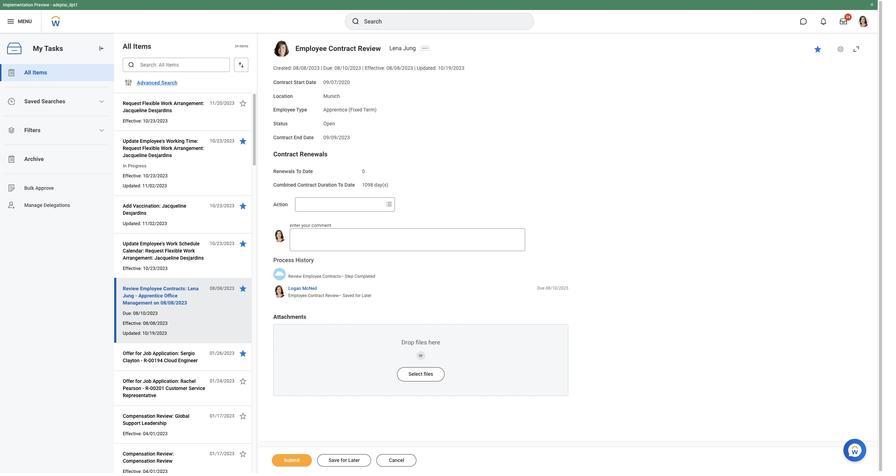 Task type: vqa. For each thing, say whether or not it's contained in the screenshot.
1st menu item from the top of the page
no



Task type: locate. For each thing, give the bounding box(es) containing it.
– left step
[[341, 274, 344, 279]]

work
[[161, 101, 172, 106], [161, 146, 172, 151], [166, 241, 178, 247], [183, 248, 195, 254]]

all items button
[[0, 64, 114, 81]]

job for 00201
[[143, 379, 151, 385]]

0 vertical spatial request
[[123, 101, 141, 106]]

0 vertical spatial apprentice
[[323, 107, 347, 113]]

contract down the renewals to date
[[297, 182, 317, 188]]

for for offer for job application: rachel pearson ‎- r-00201 customer service representative
[[135, 379, 142, 385]]

updated: 11/02/2023 down add vaccination: jacqueline desjardins
[[123, 221, 167, 227]]

apprentice up on
[[138, 293, 163, 299]]

1 vertical spatial search image
[[128, 61, 135, 69]]

2 effective: 10/23/2023 from the top
[[123, 173, 168, 179]]

1 horizontal spatial saved
[[343, 294, 354, 299]]

arrangement: inside "update employee's working time: request flexible work arrangement: jacqueline desjardins"
[[174, 146, 204, 151]]

2 updated: 11/02/2023 from the top
[[123, 221, 167, 227]]

1 vertical spatial saved
[[343, 294, 354, 299]]

effective: 10/23/2023 down the progress
[[123, 173, 168, 179]]

vaccination:
[[133, 203, 161, 209]]

jacqueline up in progress
[[123, 153, 147, 158]]

for right save
[[341, 458, 347, 464]]

later down completed
[[362, 294, 371, 299]]

updated: down effective: 08/08/2023
[[123, 331, 141, 336]]

history
[[295, 257, 314, 264]]

compensation
[[123, 414, 155, 420], [123, 452, 155, 457], [123, 459, 155, 465]]

0 vertical spatial r-
[[144, 358, 148, 364]]

to right duration
[[338, 182, 343, 188]]

in progress
[[123, 163, 146, 169]]

2 offer from the top
[[123, 379, 134, 385]]

1 vertical spatial –
[[339, 294, 342, 299]]

1 vertical spatial offer
[[123, 379, 134, 385]]

1 vertical spatial compensation
[[123, 452, 155, 457]]

r-
[[144, 358, 148, 364], [145, 386, 150, 392]]

1 horizontal spatial apprentice
[[323, 107, 347, 113]]

employee down location
[[273, 107, 295, 113]]

0 horizontal spatial -
[[50, 2, 52, 7]]

updated: down in progress
[[123, 183, 141, 189]]

r- inside offer for job application: rachel pearson ‎- r-00201 customer service representative
[[145, 386, 150, 392]]

0 horizontal spatial due:
[[123, 311, 132, 316]]

1 horizontal spatial all items
[[123, 42, 151, 51]]

compensation inside compensation review: global support leadership
[[123, 414, 155, 420]]

update up calendar:
[[123, 241, 139, 247]]

0 vertical spatial all items
[[123, 42, 151, 51]]

review: inside compensation review: global support leadership
[[157, 414, 174, 420]]

–
[[341, 274, 344, 279], [339, 294, 342, 299]]

1 vertical spatial items
[[33, 69, 47, 76]]

08/10/2023 for due: 08/10/2023
[[133, 311, 158, 316]]

1 | from the left
[[321, 65, 322, 71]]

flexible down advanced
[[142, 101, 160, 106]]

1 updated: 11/02/2023 from the top
[[123, 183, 167, 189]]

logan mcneil
[[288, 286, 317, 291]]

flexible up the progress
[[142, 146, 160, 151]]

11/02/2023 down add vaccination: jacqueline desjardins
[[142, 221, 167, 227]]

update up in progress
[[123, 138, 139, 144]]

2 vertical spatial effective: 10/23/2023
[[123, 266, 168, 272]]

location
[[273, 93, 293, 99]]

submit
[[284, 458, 300, 464]]

2 application: from the top
[[153, 379, 179, 385]]

employee down logan
[[288, 294, 307, 299]]

1 horizontal spatial search image
[[351, 17, 360, 26]]

1 horizontal spatial renewals
[[300, 150, 328, 158]]

review up created: 08/08/2023 | due: 08/10/2023 | effective: 08/08/2023 | updated: 10/19/2023
[[358, 44, 381, 53]]

to down contract renewals button
[[296, 169, 301, 174]]

0 horizontal spatial later
[[348, 458, 360, 464]]

1 vertical spatial 10/19/2023
[[142, 331, 167, 336]]

work left schedule
[[166, 241, 178, 247]]

3 effective: 10/23/2023 from the top
[[123, 266, 168, 272]]

renewals to date element
[[362, 164, 365, 175]]

‎- inside offer for job application: rachel pearson ‎- r-00201 customer service representative
[[142, 386, 144, 392]]

request inside "update employee's working time: request flexible work arrangement: jacqueline desjardins"
[[123, 146, 141, 151]]

employee's left the working
[[140, 138, 165, 144]]

update for update employee's working time: request flexible work arrangement: jacqueline desjardins
[[123, 138, 139, 144]]

jacqueline down schedule
[[155, 255, 179, 261]]

bulk approve
[[24, 185, 54, 191]]

0 vertical spatial effective: 10/23/2023
[[123, 118, 168, 124]]

employee up mcneil
[[303, 274, 321, 279]]

1 horizontal spatial 10/19/2023
[[438, 65, 464, 71]]

– for employee contract review
[[339, 294, 342, 299]]

all items inside button
[[24, 69, 47, 76]]

employee for employee contract review
[[295, 44, 327, 53]]

2 vertical spatial request
[[145, 248, 164, 254]]

|
[[321, 65, 322, 71], [362, 65, 363, 71], [414, 65, 416, 71]]

advanced
[[137, 80, 160, 86]]

5 star image from the top
[[239, 450, 247, 459]]

review: for global
[[157, 414, 174, 420]]

08/10/2023 up effective: 08/08/2023
[[133, 311, 158, 316]]

jacqueline right the vaccination:
[[162, 203, 186, 209]]

notifications large image
[[820, 18, 827, 25]]

item list element
[[114, 33, 258, 474]]

updated: down the lena jung element
[[417, 65, 437, 71]]

list
[[0, 64, 114, 214]]

11/02/2023 up the vaccination:
[[142, 183, 167, 189]]

34
[[846, 15, 850, 19], [235, 44, 239, 48]]

0 vertical spatial saved
[[24, 98, 40, 105]]

0 vertical spatial chevron down image
[[99, 99, 105, 105]]

08/10/2023 inside process history region
[[546, 286, 568, 291]]

or
[[419, 353, 423, 358]]

application: for cloud
[[153, 351, 179, 357]]

1 horizontal spatial later
[[362, 294, 371, 299]]

munich
[[323, 93, 340, 99]]

1 horizontal spatial items
[[133, 42, 151, 51]]

filters
[[24, 127, 40, 134]]

3 star image from the top
[[239, 285, 247, 293]]

date up combined contract duration to date
[[303, 169, 313, 174]]

application: inside offer for job application: rachel pearson ‎- r-00201 customer service representative
[[153, 379, 179, 385]]

2 vertical spatial 08/10/2023
[[133, 311, 158, 316]]

global
[[175, 414, 189, 420]]

job up 00194
[[143, 351, 151, 357]]

application: up 00201
[[153, 379, 179, 385]]

1 vertical spatial all items
[[24, 69, 47, 76]]

combined
[[273, 182, 296, 188]]

- up management
[[135, 293, 137, 299]]

2 compensation from the top
[[123, 452, 155, 457]]

2 horizontal spatial |
[[414, 65, 416, 71]]

review: up leadership
[[157, 414, 174, 420]]

clock check image
[[7, 97, 16, 106]]

1 horizontal spatial all
[[123, 42, 131, 51]]

1 vertical spatial effective: 10/23/2023
[[123, 173, 168, 179]]

in
[[123, 163, 127, 169]]

update employee's work schedule calendar: request flexible work arrangement: jacqueline desjardins
[[123, 241, 204, 261]]

comment
[[311, 223, 331, 228]]

request inside update employee's work schedule calendar: request flexible work arrangement: jacqueline desjardins
[[145, 248, 164, 254]]

renewals down end
[[300, 150, 328, 158]]

request up in progress
[[123, 146, 141, 151]]

desjardins
[[148, 108, 172, 113], [148, 153, 172, 158], [123, 211, 146, 216], [180, 255, 204, 261]]

employee's photo (logan mcneil) image
[[273, 230, 286, 243]]

1 horizontal spatial jung
[[403, 45, 416, 52]]

updated: 11/02/2023
[[123, 183, 167, 189], [123, 221, 167, 227]]

saved down step
[[343, 294, 354, 299]]

chevron down image
[[99, 99, 105, 105], [99, 128, 105, 133]]

0 horizontal spatial |
[[321, 65, 322, 71]]

offer up clayton
[[123, 351, 134, 357]]

0 vertical spatial update
[[123, 138, 139, 144]]

cancel
[[389, 458, 404, 464]]

desjardins down advanced search
[[148, 108, 172, 113]]

0 vertical spatial review:
[[157, 414, 174, 420]]

for up clayton
[[135, 351, 142, 357]]

1 vertical spatial jung
[[123, 293, 134, 299]]

date for contract end date
[[303, 135, 314, 140]]

0 horizontal spatial to
[[296, 169, 301, 174]]

0 vertical spatial updated: 11/02/2023
[[123, 183, 167, 189]]

offer for offer for job application: sergio clayton ‎- r-00194 cloud engineer
[[123, 351, 134, 357]]

0 horizontal spatial 10/19/2023
[[142, 331, 167, 336]]

0 vertical spatial to
[[296, 169, 301, 174]]

update inside update employee's work schedule calendar: request flexible work arrangement: jacqueline desjardins
[[123, 241, 139, 247]]

0 vertical spatial 08/10/2023
[[334, 65, 361, 71]]

1 vertical spatial to
[[338, 182, 343, 188]]

apprentice down the munich
[[323, 107, 347, 113]]

status
[[273, 121, 288, 127]]

r- for 00194
[[144, 358, 148, 364]]

logan mcneil button
[[288, 286, 317, 292]]

1 employee's from the top
[[140, 138, 165, 144]]

star image for compensation review: compensation review
[[239, 450, 247, 459]]

1 job from the top
[[143, 351, 151, 357]]

date right start at top
[[306, 79, 316, 85]]

1 star image from the top
[[239, 99, 247, 108]]

application:
[[153, 351, 179, 357], [153, 379, 179, 385]]

compensation review: global support leadership
[[123, 414, 189, 427]]

offer for job application: rachel pearson ‎- r-00201 customer service representative
[[123, 379, 205, 399]]

effective: 10/23/2023 down calendar:
[[123, 266, 168, 272]]

-
[[50, 2, 52, 7], [135, 293, 137, 299]]

job
[[143, 351, 151, 357], [143, 379, 151, 385]]

completed
[[355, 274, 375, 279]]

due
[[537, 286, 545, 291]]

effective: 10/23/2023
[[123, 118, 168, 124], [123, 173, 168, 179], [123, 266, 168, 272]]

2 horizontal spatial 08/10/2023
[[546, 286, 568, 291]]

1 horizontal spatial 34
[[846, 15, 850, 19]]

1 vertical spatial chevron down image
[[99, 128, 105, 133]]

job inside offer for job application: sergio clayton ‎- r-00194 cloud engineer
[[143, 351, 151, 357]]

on
[[154, 300, 159, 306]]

review up management
[[123, 286, 139, 292]]

34 inside button
[[846, 15, 850, 19]]

later inside process history region
[[362, 294, 371, 299]]

desjardins inside "update employee's working time: request flexible work arrangement: jacqueline desjardins"
[[148, 153, 172, 158]]

contract
[[329, 44, 356, 53], [273, 79, 292, 85], [273, 135, 292, 140], [273, 150, 298, 158], [297, 182, 317, 188], [308, 294, 324, 299]]

1 01/17/2023 from the top
[[210, 414, 234, 419]]

review up logan
[[288, 274, 302, 279]]

1 vertical spatial all
[[24, 69, 31, 76]]

calendar:
[[123, 248, 144, 254]]

search image up configure icon
[[128, 61, 135, 69]]

1 vertical spatial apprentice
[[138, 293, 163, 299]]

search image
[[351, 17, 360, 26], [128, 61, 135, 69]]

employee's inside update employee's work schedule calendar: request flexible work arrangement: jacqueline desjardins
[[140, 241, 165, 247]]

0 vertical spatial arrangement:
[[174, 101, 204, 106]]

r- up representative
[[145, 386, 150, 392]]

0 vertical spatial jung
[[403, 45, 416, 52]]

combined contract duration to date element
[[362, 178, 388, 189]]

adeptai_dpt1
[[53, 2, 78, 7]]

fullscreen image
[[852, 45, 861, 54]]

1 horizontal spatial -
[[135, 293, 137, 299]]

1 vertical spatial lena
[[188, 286, 199, 292]]

1 vertical spatial employee's
[[140, 241, 165, 247]]

date right end
[[303, 135, 314, 140]]

logan
[[288, 286, 301, 291]]

arrangement: down search
[[174, 101, 204, 106]]

1 11/02/2023 from the top
[[142, 183, 167, 189]]

chevron down image inside 'saved searches' dropdown button
[[99, 99, 105, 105]]

request right calendar:
[[145, 248, 164, 254]]

implementation preview -   adeptai_dpt1
[[3, 2, 78, 7]]

rachel
[[180, 379, 196, 385]]

jacqueline down configure icon
[[123, 108, 147, 113]]

desjardins down the working
[[148, 153, 172, 158]]

contract renewals group
[[273, 150, 863, 189]]

1 horizontal spatial to
[[338, 182, 343, 188]]

1 compensation from the top
[[123, 414, 155, 420]]

10/23/2023
[[143, 118, 168, 124], [210, 138, 234, 144], [143, 173, 168, 179], [210, 203, 234, 209], [210, 241, 234, 247], [143, 266, 168, 272]]

request down configure icon
[[123, 101, 141, 106]]

0 vertical spatial 34
[[846, 15, 850, 19]]

34 left items
[[235, 44, 239, 48]]

0 vertical spatial –
[[341, 274, 344, 279]]

star image for update employee's working time: request flexible work arrangement: jacqueline desjardins
[[239, 137, 247, 146]]

09/07/2020
[[323, 79, 350, 85]]

job inside offer for job application: rachel pearson ‎- r-00201 customer service representative
[[143, 379, 151, 385]]

1 review: from the top
[[157, 414, 174, 420]]

0 horizontal spatial apprentice
[[138, 293, 163, 299]]

for inside offer for job application: rachel pearson ‎- r-00201 customer service representative
[[135, 379, 142, 385]]

2 vertical spatial arrangement:
[[123, 255, 153, 261]]

3 | from the left
[[414, 65, 416, 71]]

‎- right clayton
[[141, 358, 142, 364]]

add vaccination: jacqueline desjardins button
[[123, 202, 206, 218]]

desjardins down schedule
[[180, 255, 204, 261]]

0 vertical spatial items
[[133, 42, 151, 51]]

- right preview
[[50, 2, 52, 7]]

0 horizontal spatial saved
[[24, 98, 40, 105]]

later right save
[[348, 458, 360, 464]]

duration
[[318, 182, 337, 188]]

renewals up combined
[[273, 169, 295, 174]]

0 vertical spatial job
[[143, 351, 151, 357]]

application: inside offer for job application: sergio clayton ‎- r-00194 cloud engineer
[[153, 351, 179, 357]]

1 application: from the top
[[153, 351, 179, 357]]

1 vertical spatial ‎-
[[142, 386, 144, 392]]

r- right clayton
[[144, 358, 148, 364]]

review employee contracts – step completed
[[288, 274, 375, 279]]

time:
[[186, 138, 198, 144]]

desjardins down add
[[123, 211, 146, 216]]

items inside item list element
[[133, 42, 151, 51]]

1 offer from the top
[[123, 351, 134, 357]]

0 horizontal spatial all
[[24, 69, 31, 76]]

update inside "update employee's working time: request flexible work arrangement: jacqueline desjardins"
[[123, 138, 139, 144]]

(fixed
[[349, 107, 362, 113]]

for inside the action bar region
[[341, 458, 347, 464]]

- inside review employee contracts: lena jung - apprentice office management on 08/08/2023
[[135, 293, 137, 299]]

review: inside compensation review: compensation review
[[157, 452, 174, 457]]

Search: All Items text field
[[123, 58, 230, 72]]

compensation for support
[[123, 414, 155, 420]]

attachments region
[[273, 314, 568, 397]]

review
[[358, 44, 381, 53], [288, 274, 302, 279], [123, 286, 139, 292], [325, 294, 339, 299], [157, 459, 172, 465]]

star image
[[813, 45, 822, 54], [239, 202, 247, 211], [239, 240, 247, 248], [239, 377, 247, 386], [239, 412, 247, 421]]

1 effective: 10/23/2023 from the top
[[123, 118, 168, 124]]

employee right employee's photo (lena jung)
[[295, 44, 327, 53]]

job up 00201
[[143, 379, 151, 385]]

1 vertical spatial update
[[123, 241, 139, 247]]

saved inside process history region
[[343, 294, 354, 299]]

munich element
[[323, 92, 340, 99]]

application: up cloud
[[153, 351, 179, 357]]

11/02/2023
[[142, 183, 167, 189], [142, 221, 167, 227]]

10/19/2023 inside item list element
[[142, 331, 167, 336]]

work down schedule
[[183, 248, 195, 254]]

employee up on
[[140, 286, 162, 292]]

0 horizontal spatial renewals
[[273, 169, 295, 174]]

all right clipboard icon
[[24, 69, 31, 76]]

start
[[294, 79, 305, 85]]

review down 04/01/2023
[[157, 459, 172, 465]]

jacqueline
[[123, 108, 147, 113], [123, 153, 147, 158], [162, 203, 186, 209], [155, 255, 179, 261]]

01/17/2023 for compensation review: compensation review
[[210, 452, 234, 457]]

jung
[[403, 45, 416, 52], [123, 293, 134, 299]]

offer inside offer for job application: rachel pearson ‎- r-00201 customer service representative
[[123, 379, 134, 385]]

flexible inside request flexible work arrangement: jacqueline desjardins
[[142, 101, 160, 106]]

advanced search
[[137, 80, 177, 86]]

review inside review employee contracts: lena jung - apprentice office management on 08/08/2023
[[123, 286, 139, 292]]

3 compensation from the top
[[123, 459, 155, 465]]

0 vertical spatial due:
[[323, 65, 333, 71]]

offer up "pearson"
[[123, 379, 134, 385]]

0 vertical spatial ‎-
[[141, 358, 142, 364]]

0 vertical spatial employee's
[[140, 138, 165, 144]]

2 11/02/2023 from the top
[[142, 221, 167, 227]]

contract up location
[[273, 79, 292, 85]]

update for update employee's work schedule calendar: request flexible work arrangement: jacqueline desjardins
[[123, 241, 139, 247]]

apprentice (fixed term) element
[[323, 106, 376, 113]]

1 vertical spatial flexible
[[142, 146, 160, 151]]

0 horizontal spatial all items
[[24, 69, 47, 76]]

1 vertical spatial request
[[123, 146, 141, 151]]

– down "review employee contracts – step completed"
[[339, 294, 342, 299]]

review: down 04/01/2023
[[157, 452, 174, 457]]

1 vertical spatial later
[[348, 458, 360, 464]]

work down the working
[[161, 146, 172, 151]]

0 horizontal spatial lena
[[188, 286, 199, 292]]

add vaccination: jacqueline desjardins
[[123, 203, 186, 216]]

search image up employee contract review
[[351, 17, 360, 26]]

0 horizontal spatial 34
[[235, 44, 239, 48]]

0 vertical spatial later
[[362, 294, 371, 299]]

0 vertical spatial lena
[[389, 45, 402, 52]]

all items inside item list element
[[123, 42, 151, 51]]

2 vertical spatial flexible
[[165, 248, 182, 254]]

0 vertical spatial 10/19/2023
[[438, 65, 464, 71]]

0 vertical spatial 11/02/2023
[[142, 183, 167, 189]]

lena right contracts:
[[188, 286, 199, 292]]

due: up contract start date element
[[323, 65, 333, 71]]

flexible down schedule
[[165, 248, 182, 254]]

34 inside item list element
[[235, 44, 239, 48]]

effective: 10/23/2023 for employee's
[[123, 266, 168, 272]]

contract end date
[[273, 135, 314, 140]]

arrangement: down time: on the left of page
[[174, 146, 204, 151]]

1 vertical spatial updated: 11/02/2023
[[123, 221, 167, 227]]

offer inside offer for job application: sergio clayton ‎- r-00194 cloud engineer
[[123, 351, 134, 357]]

flexible
[[142, 101, 160, 106], [142, 146, 160, 151], [165, 248, 182, 254]]

0 horizontal spatial items
[[33, 69, 47, 76]]

for up "pearson"
[[135, 379, 142, 385]]

my tasks element
[[0, 33, 114, 474]]

1 vertical spatial job
[[143, 379, 151, 385]]

request inside request flexible work arrangement: jacqueline desjardins
[[123, 101, 141, 106]]

0 vertical spatial flexible
[[142, 101, 160, 106]]

34 left profile logan mcneil image
[[846, 15, 850, 19]]

updated: 11/02/2023 up the vaccination:
[[123, 183, 167, 189]]

compensation for review
[[123, 452, 155, 457]]

for down completed
[[355, 294, 361, 299]]

arrangement:
[[174, 101, 204, 106], [174, 146, 204, 151], [123, 255, 153, 261]]

0 vertical spatial offer
[[123, 351, 134, 357]]

apprentice inside 'element'
[[323, 107, 347, 113]]

effective: 10/23/2023 down request flexible work arrangement: jacqueline desjardins
[[123, 118, 168, 124]]

0 vertical spatial renewals
[[300, 150, 328, 158]]

2 employee's from the top
[[140, 241, 165, 247]]

cancel button
[[377, 455, 416, 467]]

0 horizontal spatial jung
[[123, 293, 134, 299]]

chevron down image inside "filters" dropdown button
[[99, 128, 105, 133]]

08/10/2023 inside item list element
[[133, 311, 158, 316]]

2 vertical spatial compensation
[[123, 459, 155, 465]]

0 vertical spatial all
[[123, 42, 131, 51]]

justify image
[[6, 17, 15, 26]]

profile logan mcneil image
[[858, 16, 869, 29]]

2 01/17/2023 from the top
[[210, 452, 234, 457]]

contract down mcneil
[[308, 294, 324, 299]]

1 vertical spatial renewals
[[273, 169, 295, 174]]

open element
[[323, 120, 335, 127]]

1 vertical spatial 01/17/2023
[[210, 452, 234, 457]]

saved searches
[[24, 98, 65, 105]]

sort image
[[238, 61, 245, 69]]

2 update from the top
[[123, 241, 139, 247]]

r- inside offer for job application: sergio clayton ‎- r-00194 cloud engineer
[[144, 358, 148, 364]]

due: down management
[[123, 311, 132, 316]]

2 chevron down image from the top
[[99, 128, 105, 133]]

jacqueline inside update employee's work schedule calendar: request flexible work arrangement: jacqueline desjardins
[[155, 255, 179, 261]]

01/17/2023 for compensation review: global support leadership
[[210, 414, 234, 419]]

08/10/2023 right the due
[[546, 286, 568, 291]]

employee's inside "update employee's working time: request flexible work arrangement: jacqueline desjardins"
[[140, 138, 165, 144]]

lena inside review employee contracts: lena jung - apprentice office management on 08/08/2023
[[188, 286, 199, 292]]

08/10/2023 up contract start date element
[[334, 65, 361, 71]]

lena jung
[[389, 45, 416, 52]]

1 vertical spatial r-
[[145, 386, 150, 392]]

arrangement: down calendar:
[[123, 255, 153, 261]]

‎- inside offer for job application: sergio clayton ‎- r-00194 cloud engineer
[[141, 358, 142, 364]]

employee's up calendar:
[[140, 241, 165, 247]]

jacqueline inside request flexible work arrangement: jacqueline desjardins
[[123, 108, 147, 113]]

date
[[306, 79, 316, 85], [303, 135, 314, 140], [303, 169, 313, 174], [344, 182, 355, 188]]

saved right clock check icon
[[24, 98, 40, 105]]

apprentice
[[323, 107, 347, 113], [138, 293, 163, 299]]

4 star image from the top
[[239, 350, 247, 358]]

select files
[[409, 372, 433, 377]]

1 horizontal spatial |
[[362, 65, 363, 71]]

1 chevron down image from the top
[[99, 99, 105, 105]]

for inside offer for job application: sergio clayton ‎- r-00194 cloud engineer
[[135, 351, 142, 357]]

1 vertical spatial review:
[[157, 452, 174, 457]]

all right transformation import image
[[123, 42, 131, 51]]

update employee's working time: request flexible work arrangement: jacqueline desjardins button
[[123, 137, 206, 160]]

star image
[[239, 99, 247, 108], [239, 137, 247, 146], [239, 285, 247, 293], [239, 350, 247, 358], [239, 450, 247, 459]]

2 job from the top
[[143, 379, 151, 385]]

0 vertical spatial application:
[[153, 351, 179, 357]]

update employee's work schedule calendar: request flexible work arrangement: jacqueline desjardins button
[[123, 240, 206, 263]]

work down search
[[161, 101, 172, 106]]

clipboard image
[[7, 155, 16, 164]]

lena up created: 08/08/2023 | due: 08/10/2023 | effective: 08/08/2023 | updated: 10/19/2023
[[389, 45, 402, 52]]

1 vertical spatial 11/02/2023
[[142, 221, 167, 227]]

1 update from the top
[[123, 138, 139, 144]]

2 review: from the top
[[157, 452, 174, 457]]

renewals
[[300, 150, 328, 158], [273, 169, 295, 174]]

2 star image from the top
[[239, 137, 247, 146]]

0 vertical spatial -
[[50, 2, 52, 7]]

‎- up representative
[[142, 386, 144, 392]]



Task type: describe. For each thing, give the bounding box(es) containing it.
preview
[[34, 2, 49, 7]]

management
[[123, 300, 152, 306]]

contract down contract end date
[[273, 150, 298, 158]]

sergio
[[180, 351, 195, 357]]

action bar region
[[258, 448, 878, 474]]

contracts:
[[163, 286, 187, 292]]

offer for job application: sergio clayton ‎- r-00194 cloud engineer
[[123, 351, 198, 364]]

save for later
[[329, 458, 360, 464]]

enter
[[290, 223, 300, 228]]

select
[[409, 372, 422, 377]]

contracts
[[322, 274, 341, 279]]

jacqueline inside "update employee's working time: request flexible work arrangement: jacqueline desjardins"
[[123, 153, 147, 158]]

employee contract review – saved for later
[[288, 294, 371, 299]]

pearson
[[123, 386, 141, 392]]

contract down status
[[273, 135, 292, 140]]

effective: 10/23/2023 for flexible
[[123, 118, 168, 124]]

delegations
[[44, 203, 70, 208]]

end
[[294, 135, 302, 140]]

contract inside process history region
[[308, 294, 324, 299]]

chevron down image for filters
[[99, 128, 105, 133]]

1098
[[362, 182, 373, 188]]

date left 1098
[[344, 182, 355, 188]]

employee's for flexible
[[140, 138, 165, 144]]

application: for customer
[[153, 379, 179, 385]]

request flexible work arrangement: jacqueline desjardins
[[123, 101, 204, 113]]

arrangement: inside update employee's work schedule calendar: request flexible work arrangement: jacqueline desjardins
[[123, 255, 153, 261]]

for for offer for job application: sergio clayton ‎- r-00194 cloud engineer
[[135, 351, 142, 357]]

– for review employee contracts
[[341, 274, 344, 279]]

desjardins inside update employee's work schedule calendar: request flexible work arrangement: jacqueline desjardins
[[180, 255, 204, 261]]

employee for employee type
[[273, 107, 295, 113]]

date for contract start date
[[306, 79, 316, 85]]

effective: 04/01/2023
[[123, 432, 168, 437]]

items inside button
[[33, 69, 47, 76]]

gear image
[[837, 46, 844, 53]]

00194
[[148, 358, 163, 364]]

01/24/2023
[[210, 379, 234, 384]]

save for later button
[[317, 455, 371, 467]]

mcneil
[[302, 286, 317, 291]]

engineer
[[178, 358, 198, 364]]

menu button
[[0, 10, 41, 33]]

bulk approve link
[[0, 180, 114, 197]]

contract renewals
[[273, 150, 328, 158]]

searches
[[41, 98, 65, 105]]

approve
[[35, 185, 54, 191]]

contract end date element
[[323, 130, 350, 141]]

later inside button
[[348, 458, 360, 464]]

date for renewals to date
[[303, 169, 313, 174]]

archive button
[[0, 151, 114, 168]]

offer for offer for job application: rachel pearson ‎- r-00201 customer service representative
[[123, 379, 134, 385]]

lena jung element
[[389, 45, 420, 52]]

office
[[164, 293, 177, 299]]

enter your comment text field
[[290, 229, 525, 252]]

your
[[301, 223, 310, 228]]

star image for review employee contracts: lena jung - apprentice office management on 08/08/2023
[[239, 285, 247, 293]]

0 horizontal spatial search image
[[128, 61, 135, 69]]

chevron down image for saved searches
[[99, 99, 105, 105]]

select files button
[[397, 368, 445, 382]]

perspective image
[[7, 126, 16, 135]]

search
[[161, 80, 177, 86]]

‎- for clayton
[[141, 358, 142, 364]]

support
[[123, 421, 141, 427]]

updated: down add
[[123, 221, 141, 227]]

combined contract duration to date
[[273, 182, 355, 188]]

due 08/10/2023
[[537, 286, 568, 291]]

renewals to date
[[273, 169, 313, 174]]

transformation import image
[[98, 45, 105, 52]]

for for save for later
[[341, 458, 347, 464]]

1098 day(s)
[[362, 182, 388, 188]]

schedule
[[179, 241, 200, 247]]

configure image
[[124, 78, 133, 87]]

files
[[424, 372, 433, 377]]

process history
[[273, 257, 314, 264]]

inbox large image
[[840, 18, 847, 25]]

day(s)
[[374, 182, 388, 188]]

0
[[362, 169, 365, 174]]

updated: 10/19/2023
[[123, 331, 167, 336]]

job for 00194
[[143, 351, 151, 357]]

1 horizontal spatial 08/10/2023
[[334, 65, 361, 71]]

offer for job application: rachel pearson ‎- r-00201 customer service representative button
[[123, 377, 206, 400]]

00201
[[150, 386, 164, 392]]

star image for request flexible work arrangement: jacqueline desjardins
[[239, 99, 247, 108]]

review inside compensation review: compensation review
[[157, 459, 172, 465]]

1 horizontal spatial due:
[[323, 65, 333, 71]]

employee's photo (lena jung) image
[[273, 41, 290, 57]]

review down "review employee contracts – step completed"
[[325, 294, 339, 299]]

manage delegations
[[24, 203, 70, 208]]

compensation review: compensation review
[[123, 452, 174, 465]]

desjardins inside add vaccination: jacqueline desjardins
[[123, 211, 146, 216]]

due: inside item list element
[[123, 311, 132, 316]]

created:
[[273, 65, 292, 71]]

contract up contract start date element
[[329, 44, 356, 53]]

09/09/2023
[[323, 135, 350, 140]]

submit button
[[272, 455, 312, 467]]

saved inside dropdown button
[[24, 98, 40, 105]]

34 for 34
[[846, 15, 850, 19]]

compensation review: compensation review button
[[123, 450, 206, 466]]

flexible inside "update employee's working time: request flexible work arrangement: jacqueline desjardins"
[[142, 146, 160, 151]]

08/10/2023 for due 08/10/2023
[[546, 286, 568, 291]]

archive
[[24, 156, 44, 163]]

progress
[[128, 163, 146, 169]]

employee's for request
[[140, 241, 165, 247]]

- inside menu banner
[[50, 2, 52, 7]]

1 horizontal spatial lena
[[389, 45, 402, 52]]

manage
[[24, 203, 42, 208]]

34 for 34 items
[[235, 44, 239, 48]]

2 | from the left
[[362, 65, 363, 71]]

contract start date element
[[323, 75, 350, 86]]

apprentice inside review employee contracts: lena jung - apprentice office management on 08/08/2023
[[138, 293, 163, 299]]

manage delegations link
[[0, 197, 114, 214]]

service
[[189, 386, 205, 392]]

star image for add vaccination: jacqueline desjardins
[[239, 202, 247, 211]]

work inside request flexible work arrangement: jacqueline desjardins
[[161, 101, 172, 106]]

review employee contracts: lena jung - apprentice office management on 08/08/2023
[[123, 286, 199, 306]]

items
[[239, 44, 248, 48]]

clipboard image
[[7, 69, 16, 77]]

review: for compensation
[[157, 452, 174, 457]]

04/01/2023
[[143, 432, 168, 437]]

bulk
[[24, 185, 34, 191]]

contract start date
[[273, 79, 316, 85]]

user plus image
[[7, 201, 16, 210]]

0 vertical spatial search image
[[351, 17, 360, 26]]

menu banner
[[0, 0, 878, 33]]

my
[[33, 44, 43, 53]]

all inside button
[[24, 69, 31, 76]]

offer for job application: sergio clayton ‎- r-00194 cloud engineer button
[[123, 350, 206, 365]]

type
[[296, 107, 307, 113]]

flexible inside update employee's work schedule calendar: request flexible work arrangement: jacqueline desjardins
[[165, 248, 182, 254]]

apprentice (fixed term)
[[323, 107, 376, 113]]

employee for employee contract review – saved for later
[[288, 294, 307, 299]]

prompts image
[[384, 200, 393, 209]]

implementation
[[3, 2, 33, 7]]

process history region
[[273, 257, 568, 302]]

term)
[[363, 107, 376, 113]]

arrangement: inside request flexible work arrangement: jacqueline desjardins
[[174, 101, 204, 106]]

add
[[123, 203, 132, 209]]

filters button
[[0, 122, 114, 139]]

employee contract review
[[295, 44, 381, 53]]

jacqueline inside add vaccination: jacqueline desjardins
[[162, 203, 186, 209]]

Search Workday  search field
[[364, 14, 519, 29]]

work inside "update employee's working time: request flexible work arrangement: jacqueline desjardins"
[[161, 146, 172, 151]]

jung inside review employee contracts: lena jung - apprentice office management on 08/08/2023
[[123, 293, 134, 299]]

tasks
[[44, 44, 63, 53]]

for inside process history region
[[355, 294, 361, 299]]

close environment banner image
[[870, 2, 874, 7]]

34 items
[[235, 44, 248, 48]]

Action field
[[295, 198, 383, 211]]

desjardins inside request flexible work arrangement: jacqueline desjardins
[[148, 108, 172, 113]]

customer
[[166, 386, 187, 392]]

cloud
[[164, 358, 177, 364]]

star image for compensation review: global support leadership
[[239, 412, 247, 421]]

employee inside review employee contracts: lena jung - apprentice office management on 08/08/2023
[[140, 286, 162, 292]]

star image for update employee's work schedule calendar: request flexible work arrangement: jacqueline desjardins
[[239, 240, 247, 248]]

list containing all items
[[0, 64, 114, 214]]

employee type
[[273, 107, 307, 113]]

request flexible work arrangement: jacqueline desjardins button
[[123, 99, 206, 115]]

action
[[273, 202, 288, 208]]

effective: 08/08/2023
[[123, 321, 168, 326]]

open
[[323, 121, 335, 127]]

save
[[329, 458, 339, 464]]

all inside item list element
[[123, 42, 131, 51]]

review employee contracts: lena jung - apprentice office management on 08/08/2023 button
[[123, 285, 206, 308]]

‎- for pearson
[[142, 386, 144, 392]]

rename image
[[7, 184, 16, 193]]

update employee's working time: request flexible work arrangement: jacqueline desjardins
[[123, 138, 204, 158]]

34 button
[[836, 14, 852, 29]]

r- for 00201
[[145, 386, 150, 392]]

08/08/2023 inside review employee contracts: lena jung - apprentice office management on 08/08/2023
[[160, 300, 187, 306]]



